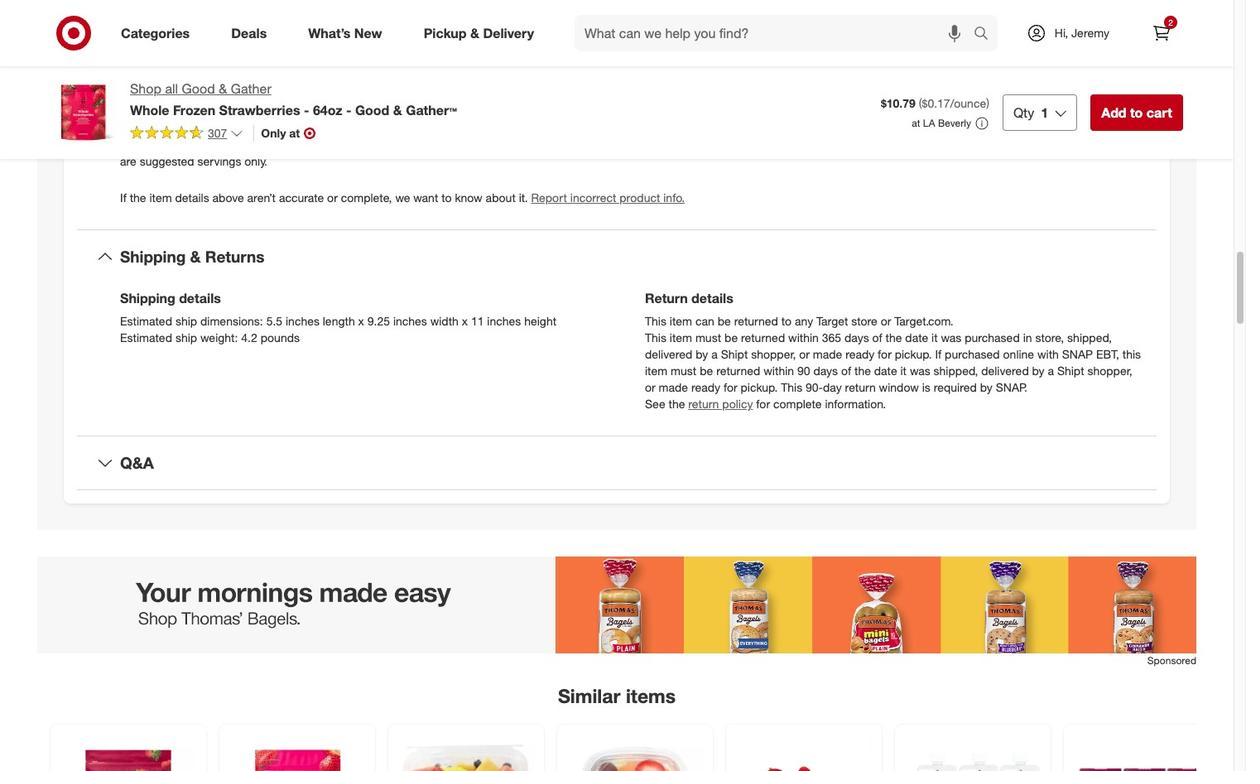 Task type: locate. For each thing, give the bounding box(es) containing it.
1 vertical spatial ready
[[692, 380, 721, 394]]

on
[[512, 105, 527, 119]]

return details this item can be returned to any target store or target.com. this item must be returned within 365 days of the date it was purchased in store, shipped, delivered by a shipt shopper, or made ready for pickup. if purchased online with snap ebt, this item must be returned within 90 days of the date it was shipped, delivered by a shipt shopper, or made ready for pickup. this 90-day return window is required by snap. see the return policy for complete information.
[[645, 290, 1142, 411]]

if inside return details this item can be returned to any target store or target.com. this item must be returned within 365 days of the date it was purchased in store, shipped, delivered by a shipt shopper, or made ready for pickup. if purchased online with snap ebt, this item must be returned within 90 days of the date it was shipped, delivered by a shipt shopper, or made ready for pickup. this 90-day return window is required by snap. see the return policy for complete information.
[[936, 347, 942, 361]]

date
[[906, 331, 929, 345], [875, 364, 898, 378]]

above
[[213, 191, 244, 205]]

and up if
[[905, 105, 924, 119]]

specific down strawberries at the left top
[[236, 138, 276, 152]]

qty
[[1014, 104, 1035, 121]]

1 horizontal spatial shipped,
[[1068, 331, 1113, 345]]

be
[[718, 314, 731, 328], [725, 331, 738, 345], [700, 364, 714, 378]]

date down target.com.
[[906, 331, 929, 345]]

good up presented
[[355, 102, 390, 118]]

0 horizontal spatial is
[[225, 88, 233, 102]]

- left "64oz"
[[304, 102, 309, 118]]

inches right 9.25
[[393, 314, 427, 328]]

all
[[165, 80, 178, 97]]

0 vertical spatial it
[[932, 331, 938, 345]]

frozen
[[173, 102, 216, 118]]

in right made
[[193, 21, 202, 35]]

that right the "warrant"
[[577, 88, 596, 102]]

1 vertical spatial days
[[814, 364, 839, 378]]

return left policy
[[689, 397, 719, 411]]

image of whole frozen strawberries - 64oz - good & gather™ image
[[51, 80, 117, 146]]

must down can
[[696, 331, 722, 345]]

1 their from the left
[[786, 105, 810, 119]]

pounds
[[261, 331, 300, 345]]

are
[[1071, 88, 1088, 102], [120, 154, 137, 168]]

2 vertical spatial by
[[981, 380, 993, 394]]

for up policy
[[724, 380, 738, 394]]

questions.
[[120, 138, 173, 152]]

-
[[304, 102, 309, 118], [346, 102, 352, 118]]

shipt
[[721, 347, 748, 361], [1058, 364, 1085, 378]]

shipping for shipping & returns
[[120, 247, 186, 266]]

1 horizontal spatial a
[[1048, 364, 1055, 378]]

presented
[[331, 121, 384, 135]]

delivered up see
[[645, 347, 693, 361]]

x left the 11
[[462, 314, 468, 328]]

1 vertical spatial shipping
[[120, 290, 175, 307]]

0 vertical spatial in
[[193, 21, 202, 35]]

0 horizontal spatial mobile
[[464, 121, 499, 135]]

shop
[[130, 80, 162, 97]]

made up see
[[659, 380, 689, 394]]

is inside grocery disclaimer content on this site is for reference purposes only.  target does not represent or warrant that the nutrition, ingredient, allergen and other product information on our web or mobile sites are accurate or complete, since this information comes from the product manufacturers.  on occasion, manufacturers may improve or change their product formulas and update their labels.  we recommend that you do not rely solely on the information presented on our web or mobile sites and that you review the product's label or contact the manufacturer directly if you have specific product concerns or questions.  if you have specific healthcare concerns or questions about the products displayed, please contact your licensed healthcare professional for advice or answers.  any additional pictures are suggested servings only.
[[225, 88, 233, 102]]

or left questions
[[388, 138, 399, 152]]

not up the manufacturers.
[[448, 88, 465, 102]]

healthcare down change
[[766, 138, 821, 152]]

this
[[645, 314, 667, 328], [645, 331, 667, 345], [781, 380, 803, 394]]

is right site
[[225, 88, 233, 102]]

pickup.
[[895, 347, 933, 361], [741, 380, 778, 394]]

by down 'with'
[[1033, 364, 1045, 378]]

0 vertical spatial estimated
[[120, 314, 172, 328]]

0 horizontal spatial inches
[[286, 314, 320, 328]]

information down comes
[[270, 121, 328, 135]]

this down disclaimer
[[181, 88, 200, 102]]

shipping inside shipping & returns dropdown button
[[120, 247, 186, 266]]

0 vertical spatial shopper,
[[752, 347, 796, 361]]

0 horizontal spatial this
[[181, 88, 200, 102]]

within
[[789, 331, 819, 345], [764, 364, 795, 378]]

estimated down shipping & returns
[[120, 314, 172, 328]]

0 horizontal spatial specific
[[236, 138, 276, 152]]

0 vertical spatial complete,
[[134, 105, 185, 119]]

3 inches from the left
[[487, 314, 521, 328]]

0 horizontal spatial made
[[659, 380, 689, 394]]

be up policy
[[725, 331, 738, 345]]

details inside shipping details estimated ship dimensions: 5.5 inches length x 9.25 inches width x 11 inches height estimated ship weight: 4.2 pounds
[[179, 290, 221, 307]]

information up 'formulas'
[[867, 88, 926, 102]]

frozen sliced strawberries - 16oz - good & gather™ image
[[230, 735, 365, 771]]

is right window
[[923, 380, 931, 394]]

0 horizontal spatial x
[[358, 314, 364, 328]]

1 horizontal spatial are
[[1071, 88, 1088, 102]]

details for shipping
[[179, 290, 221, 307]]

0 horizontal spatial web
[[424, 121, 447, 135]]

manufacturers.
[[431, 105, 509, 119]]

you up displayed,
[[576, 121, 594, 135]]

you left do at the left top of page
[[120, 121, 139, 135]]

& inside pickup & delivery link
[[471, 25, 480, 41]]

if down target.com.
[[936, 347, 942, 361]]

the left usa
[[205, 21, 222, 35]]

0 vertical spatial of
[[873, 331, 883, 345]]

target inside grocery disclaimer content on this site is for reference purposes only.  target does not represent or warrant that the nutrition, ingredient, allergen and other product information on our web or mobile sites are accurate or complete, since this information comes from the product manufacturers.  on occasion, manufacturers may improve or change their product formulas and update their labels.  we recommend that you do not rely solely on the information presented on our web or mobile sites and that you review the product's label or contact the manufacturer directly if you have specific product concerns or questions.  if you have specific healthcare concerns or questions about the products displayed, please contact your licensed healthcare professional for advice or answers.  any additional pictures are suggested servings only.
[[384, 88, 416, 102]]

add to cart button
[[1091, 94, 1184, 131]]

- up presented
[[346, 102, 352, 118]]

within down any
[[789, 331, 819, 345]]

1 horizontal spatial made
[[813, 347, 843, 361]]

their
[[786, 105, 810, 119], [967, 105, 990, 119]]

see
[[645, 397, 666, 411]]

purchased
[[965, 331, 1021, 345], [945, 347, 1001, 361]]

1 horizontal spatial shipt
[[1058, 364, 1085, 378]]

a down can
[[712, 347, 718, 361]]

0 vertical spatial about
[[456, 138, 486, 152]]

at left if
[[912, 117, 921, 129]]

made down 365
[[813, 347, 843, 361]]

target left does
[[384, 88, 416, 102]]

our
[[945, 88, 962, 102], [403, 121, 420, 135]]

licensed
[[720, 138, 763, 152]]

0 vertical spatial only.
[[358, 88, 381, 102]]

sites up 1
[[1044, 88, 1068, 102]]

0 vertical spatial sites
[[1044, 88, 1068, 102]]

the down target.com.
[[886, 331, 903, 345]]

2
[[1169, 17, 1174, 27]]

& inside shipping & returns dropdown button
[[190, 247, 201, 266]]

to inside return details this item can be returned to any target store or target.com. this item must be returned within 365 days of the date it was purchased in store, shipped, delivered by a shipt shopper, or made ready for pickup. if purchased online with snap ebt, this item must be returned within 90 days of the date it was shipped, delivered by a shipt shopper, or made ready for pickup. this 90-day return window is required by snap. see the return policy for complete information.
[[782, 314, 792, 328]]

1 vertical spatial concerns
[[337, 138, 385, 152]]

0 vertical spatial our
[[945, 88, 962, 102]]

be up return policy link
[[700, 364, 714, 378]]

incorrect
[[571, 191, 617, 205]]

0 horizontal spatial concerns
[[337, 138, 385, 152]]

grocery
[[120, 72, 165, 86]]

servings
[[198, 154, 241, 168]]

0 vertical spatial to
[[1131, 104, 1144, 121]]

categories link
[[107, 15, 211, 51]]

review
[[597, 121, 631, 135]]

1 vertical spatial ship
[[176, 331, 197, 345]]

1 horizontal spatial good
[[355, 102, 390, 118]]

are up 'recommend'
[[1071, 88, 1088, 102]]

return up "information."
[[846, 380, 876, 394]]

ready up return policy link
[[692, 380, 721, 394]]

have
[[955, 121, 979, 135], [208, 138, 233, 152]]

0 vertical spatial delivered
[[645, 347, 693, 361]]

pickup. up policy
[[741, 380, 778, 394]]

2 healthcare from the left
[[766, 138, 821, 152]]

this right the ebt, on the top of the page
[[1123, 347, 1142, 361]]

healthcare down comes
[[279, 138, 334, 152]]

it down target.com.
[[932, 331, 938, 345]]

good up frozen
[[182, 80, 215, 97]]

0 horizontal spatial healthcare
[[279, 138, 334, 152]]

2 horizontal spatial and
[[905, 105, 924, 119]]

2 x from the left
[[462, 314, 468, 328]]

complete
[[774, 397, 822, 411]]

0 vertical spatial web
[[966, 88, 989, 102]]

improve
[[686, 105, 728, 119]]

1 horizontal spatial at
[[912, 117, 921, 129]]

to left any
[[782, 314, 792, 328]]

does
[[419, 88, 445, 102]]

1 horizontal spatial mobile
[[1006, 88, 1041, 102]]

details up can
[[692, 290, 734, 307]]

1 horizontal spatial have
[[955, 121, 979, 135]]

it up window
[[901, 364, 907, 378]]

represent
[[468, 88, 518, 102]]

0 vertical spatial good
[[182, 80, 215, 97]]

advertisement region
[[37, 557, 1197, 654]]

manufacturers
[[583, 105, 658, 119]]

item
[[149, 191, 172, 205], [670, 314, 693, 328], [670, 331, 693, 345], [645, 364, 668, 378]]

please
[[614, 138, 648, 152]]

1 vertical spatial shopper,
[[1088, 364, 1133, 378]]

target inside return details this item can be returned to any target store or target.com. this item must be returned within 365 days of the date it was purchased in store, shipped, delivered by a shipt shopper, or made ready for pickup. if purchased online with snap ebt, this item must be returned within 90 days of the date it was shipped, delivered by a shipt shopper, or made ready for pickup. this 90-day return window is required by snap. see the return policy for complete information.
[[817, 314, 849, 328]]

report incorrect product info. button
[[532, 190, 685, 206]]

information
[[867, 88, 926, 102], [241, 105, 299, 119], [270, 121, 328, 135]]

shipping left returns
[[120, 247, 186, 266]]

specific down labels.
[[982, 121, 1023, 135]]

details for return
[[692, 290, 734, 307]]

1 vertical spatial must
[[671, 364, 697, 378]]

made
[[813, 347, 843, 361], [659, 380, 689, 394]]

1 inches from the left
[[286, 314, 320, 328]]

only. down only
[[245, 154, 268, 168]]

shopper, down any
[[752, 347, 796, 361]]

or up the licensed
[[734, 121, 745, 135]]

add
[[1102, 104, 1127, 121]]

0 vertical spatial are
[[1071, 88, 1088, 102]]

days up day
[[814, 364, 839, 378]]

mobile down the manufacturers.
[[464, 121, 499, 135]]

0 vertical spatial made
[[813, 347, 843, 361]]

the up "information."
[[855, 364, 871, 378]]

1 vertical spatial not
[[159, 121, 176, 135]]

are down questions.
[[120, 154, 137, 168]]

complete, up do at the left top of page
[[134, 105, 185, 119]]

within left 90
[[764, 364, 795, 378]]

web up 'beverly'
[[966, 88, 989, 102]]

we
[[1030, 105, 1046, 119]]

q&a
[[120, 453, 154, 472]]

0 horizontal spatial shipt
[[721, 347, 748, 361]]

2 horizontal spatial this
[[1123, 347, 1142, 361]]

web up questions
[[424, 121, 447, 135]]

1 vertical spatial mobile
[[464, 121, 499, 135]]

product
[[823, 88, 864, 102], [387, 105, 428, 119], [813, 105, 853, 119], [1026, 121, 1067, 135], [620, 191, 661, 205]]

2 vertical spatial this
[[1123, 347, 1142, 361]]

0 vertical spatial must
[[696, 331, 722, 345]]

0 horizontal spatial shopper,
[[752, 347, 796, 361]]

and up products
[[530, 121, 549, 135]]

on
[[165, 88, 178, 102], [929, 88, 942, 102], [233, 121, 247, 135], [387, 121, 400, 135]]

1 horizontal spatial delivered
[[982, 364, 1030, 378]]

0 horizontal spatial their
[[786, 105, 810, 119]]

2 vertical spatial information
[[270, 121, 328, 135]]

1 horizontal spatial to
[[782, 314, 792, 328]]

0 vertical spatial return
[[846, 380, 876, 394]]

2 shipping from the top
[[120, 290, 175, 307]]

accurate up add
[[1091, 88, 1136, 102]]

reference
[[253, 88, 303, 102]]

details inside return details this item can be returned to any target store or target.com. this item must be returned within 365 days of the date it was purchased in store, shipped, delivered by a shipt shopper, or made ready for pickup. if purchased online with snap ebt, this item must be returned within 90 days of the date it was shipped, delivered by a shipt shopper, or made ready for pickup. this 90-day return window is required by snap. see the return policy for complete information.
[[692, 290, 734, 307]]

(
[[919, 96, 923, 110]]

item left can
[[670, 314, 693, 328]]

accurate right aren't
[[279, 191, 324, 205]]

that down occasion,
[[552, 121, 572, 135]]

snap.
[[996, 380, 1028, 394]]

from
[[341, 105, 364, 119]]

fresh cut fruit burst - 10oz image
[[568, 735, 703, 771]]

by left snap.
[[981, 380, 993, 394]]

formulas
[[857, 105, 902, 119]]

our up questions
[[403, 121, 420, 135]]

complete, inside grocery disclaimer content on this site is for reference purposes only.  target does not represent or warrant that the nutrition, ingredient, allergen and other product information on our web or mobile sites are accurate or complete, since this information comes from the product manufacturers.  on occasion, manufacturers may improve or change their product formulas and update their labels.  we recommend that you do not rely solely on the information presented on our web or mobile sites and that you review the product's label or contact the manufacturer directly if you have specific product concerns or questions.  if you have specific healthcare concerns or questions about the products displayed, please contact your licensed healthcare professional for advice or answers.  any additional pictures are suggested servings only.
[[134, 105, 185, 119]]

x
[[358, 314, 364, 328], [462, 314, 468, 328]]

date up window
[[875, 364, 898, 378]]

details up dimensions:
[[179, 290, 221, 307]]

whole
[[130, 102, 169, 118]]

mobile up qty
[[1006, 88, 1041, 102]]

target up 365
[[817, 314, 849, 328]]

estimated left weight:
[[120, 331, 172, 345]]

for
[[236, 88, 250, 102], [890, 138, 904, 152], [878, 347, 892, 361], [724, 380, 738, 394], [757, 397, 771, 411]]

shipping inside shipping details estimated ship dimensions: 5.5 inches length x 9.25 inches width x 11 inches height estimated ship weight: 4.2 pounds
[[120, 290, 175, 307]]

1 vertical spatial estimated
[[120, 331, 172, 345]]

concerns up pictures
[[1070, 121, 1118, 135]]

inches
[[286, 314, 320, 328], [393, 314, 427, 328], [487, 314, 521, 328]]

1 horizontal spatial this
[[219, 105, 237, 119]]

1 horizontal spatial is
[[923, 380, 931, 394]]

web
[[966, 88, 989, 102], [424, 121, 447, 135]]

be right can
[[718, 314, 731, 328]]

comes
[[302, 105, 337, 119]]

return policy link
[[689, 397, 754, 411]]

advice
[[907, 138, 941, 152]]

pickup. down target.com.
[[895, 347, 933, 361]]

1 horizontal spatial their
[[967, 105, 990, 119]]

any
[[795, 314, 814, 328]]

target.com.
[[895, 314, 954, 328]]

1 vertical spatial if
[[120, 191, 127, 205]]

1 vertical spatial delivered
[[982, 364, 1030, 378]]

the left products
[[489, 138, 506, 152]]

0 horizontal spatial -
[[304, 102, 309, 118]]

0 horizontal spatial if
[[120, 191, 127, 205]]

returned up policy
[[717, 364, 761, 378]]

additional
[[1030, 138, 1080, 152]]

0 horizontal spatial contact
[[652, 138, 691, 152]]

1 vertical spatial be
[[725, 331, 738, 345]]

1 vertical spatial are
[[120, 154, 137, 168]]

this
[[181, 88, 200, 102], [219, 105, 237, 119], [1123, 347, 1142, 361]]

other
[[793, 88, 820, 102]]

2 vertical spatial to
[[782, 314, 792, 328]]

organic frozen strawberries - 32oz - good & gather™ image
[[60, 735, 196, 771]]

and up change
[[770, 88, 790, 102]]

ready
[[846, 347, 875, 361], [692, 380, 721, 394]]

only.
[[358, 88, 381, 102], [245, 154, 268, 168]]

height
[[525, 314, 557, 328]]

1 horizontal spatial accurate
[[1091, 88, 1136, 102]]

1 vertical spatial complete,
[[341, 191, 392, 205]]

2 vertical spatial this
[[781, 380, 803, 394]]

purchased up the online
[[965, 331, 1021, 345]]

contact down change
[[748, 121, 787, 135]]

complete, left we
[[341, 191, 392, 205]]

1 shipping from the top
[[120, 247, 186, 266]]

1 vertical spatial specific
[[236, 138, 276, 152]]

of up day
[[842, 364, 852, 378]]

a down 'with'
[[1048, 364, 1055, 378]]

shipping for shipping details estimated ship dimensions: 5.5 inches length x 9.25 inches width x 11 inches height estimated ship weight: 4.2 pounds
[[120, 290, 175, 307]]

0 vertical spatial and
[[770, 88, 790, 102]]

the
[[205, 21, 222, 35], [600, 88, 616, 102], [368, 105, 384, 119], [250, 121, 266, 135], [634, 121, 651, 135], [790, 121, 807, 135], [489, 138, 506, 152], [130, 191, 146, 205], [886, 331, 903, 345], [855, 364, 871, 378], [669, 397, 685, 411]]

this up solely
[[219, 105, 237, 119]]

0 horizontal spatial it
[[901, 364, 907, 378]]

you
[[120, 121, 139, 135], [576, 121, 594, 135], [933, 121, 952, 135], [186, 138, 205, 152]]

concerns down presented
[[337, 138, 385, 152]]

information down reference
[[241, 105, 299, 119]]

1
[[1042, 104, 1049, 121]]

their down "other"
[[786, 105, 810, 119]]



Task type: vqa. For each thing, say whether or not it's contained in the screenshot.
Delivery
yes



Task type: describe. For each thing, give the bounding box(es) containing it.
noka organic superfood smoothie strawberry banana - case of 6/4.22 oz image
[[906, 735, 1041, 771]]

gather
[[231, 80, 272, 97]]

0 vertical spatial a
[[712, 347, 718, 361]]

or down allergen
[[731, 105, 742, 119]]

or up see
[[645, 380, 656, 394]]

or down the manufacturers.
[[450, 121, 461, 135]]

pickup
[[424, 25, 467, 41]]

1 vertical spatial this
[[219, 105, 237, 119]]

or down add to cart
[[1121, 121, 1132, 135]]

2 vertical spatial returned
[[717, 364, 761, 378]]

1 horizontal spatial web
[[966, 88, 989, 102]]

categories
[[121, 25, 190, 41]]

1 vertical spatial contact
[[652, 138, 691, 152]]

0 horizontal spatial delivered
[[645, 347, 693, 361]]

1 horizontal spatial complete,
[[341, 191, 392, 205]]

11
[[471, 314, 484, 328]]

4.2
[[241, 331, 257, 345]]

0 vertical spatial ready
[[846, 347, 875, 361]]

What can we help you find? suggestions appear below search field
[[575, 15, 978, 51]]

mamma chia organic squeeze vitality snack strawberry banana - case of 6/4 packs, 3.5 oz image
[[1075, 735, 1210, 771]]

for right policy
[[757, 397, 771, 411]]

your
[[694, 138, 716, 152]]

0 vertical spatial date
[[906, 331, 929, 345]]

1 vertical spatial shipt
[[1058, 364, 1085, 378]]

aren't
[[247, 191, 276, 205]]

1 vertical spatial good
[[355, 102, 390, 118]]

0 horizontal spatial sites
[[502, 121, 526, 135]]

0 horizontal spatial in
[[193, 21, 202, 35]]

cart
[[1147, 104, 1173, 121]]

qty 1
[[1014, 104, 1049, 121]]

the right see
[[669, 397, 685, 411]]

1 vertical spatial within
[[764, 364, 795, 378]]

fresh cut fruit burst - 2lb image
[[399, 735, 534, 771]]

purposes
[[306, 88, 355, 102]]

0 horizontal spatial only.
[[245, 154, 268, 168]]

1 ship from the top
[[176, 314, 197, 328]]

made
[[160, 21, 190, 35]]

1 vertical spatial purchased
[[945, 347, 1001, 361]]

1 horizontal spatial return
[[846, 380, 876, 394]]

the down suggested at the top of page
[[130, 191, 146, 205]]

1 x from the left
[[358, 314, 364, 328]]

on right (
[[929, 88, 942, 102]]

the right from
[[368, 105, 384, 119]]

if inside grocery disclaimer content on this site is for reference purposes only.  target does not represent or warrant that the nutrition, ingredient, allergen and other product information on our web or mobile sites are accurate or complete, since this information comes from the product manufacturers.  on occasion, manufacturers may improve or change their product formulas and update their labels.  we recommend that you do not rely solely on the information presented on our web or mobile sites and that you review the product's label or contact the manufacturer directly if you have specific product concerns or questions.  if you have specific healthcare concerns or questions about the products displayed, please contact your licensed healthcare professional for advice or answers.  any additional pictures are suggested servings only.
[[177, 138, 183, 152]]

new
[[354, 25, 382, 41]]

similar items region
[[37, 557, 1220, 771]]

length
[[323, 314, 355, 328]]

strawberries
[[219, 102, 300, 118]]

0 vertical spatial within
[[789, 331, 819, 345]]

2 ship from the top
[[176, 331, 197, 345]]

ingredient,
[[668, 88, 723, 102]]

nutrition,
[[619, 88, 665, 102]]

shop all good & gather whole frozen strawberries - 64oz - good & gather™
[[130, 80, 457, 118]]

online
[[1004, 347, 1035, 361]]

307 link
[[130, 125, 244, 144]]

policy
[[723, 397, 754, 411]]

imported
[[265, 21, 313, 35]]

you down rely
[[186, 138, 205, 152]]

0 vertical spatial information
[[867, 88, 926, 102]]

gather™
[[406, 102, 457, 118]]

0 vertical spatial specific
[[982, 121, 1023, 135]]

shipping & returns button
[[77, 231, 1157, 283]]

2 inches from the left
[[393, 314, 427, 328]]

2 their from the left
[[967, 105, 990, 119]]

store
[[852, 314, 878, 328]]

if the item details above aren't accurate or complete, we want to know about it. report incorrect product info.
[[120, 191, 685, 205]]

dimensions:
[[200, 314, 263, 328]]

1 healthcare from the left
[[279, 138, 334, 152]]

on right shop
[[165, 88, 178, 102]]

1 horizontal spatial our
[[945, 88, 962, 102]]

la
[[924, 117, 936, 129]]

site
[[203, 88, 221, 102]]

1 vertical spatial this
[[645, 331, 667, 345]]

for right site
[[236, 88, 250, 102]]

for up window
[[878, 347, 892, 361]]

& left gather™
[[393, 102, 403, 118]]

$0.17
[[923, 96, 951, 110]]

the down strawberries at the left top
[[250, 121, 266, 135]]

1 horizontal spatial sites
[[1044, 88, 1068, 102]]

0 vertical spatial returned
[[735, 314, 779, 328]]

2 horizontal spatial by
[[1033, 364, 1045, 378]]

365
[[823, 331, 842, 345]]

0 vertical spatial shipt
[[721, 347, 748, 361]]

0 horizontal spatial days
[[814, 364, 839, 378]]

can
[[696, 314, 715, 328]]

store,
[[1036, 331, 1065, 345]]

jeremy
[[1072, 26, 1110, 40]]

questions
[[402, 138, 453, 152]]

1 horizontal spatial of
[[873, 331, 883, 345]]

0 vertical spatial contact
[[748, 121, 787, 135]]

or down 'content'
[[120, 105, 131, 119]]

1 vertical spatial it
[[901, 364, 907, 378]]

hi,
[[1055, 26, 1069, 40]]

for down 'directly'
[[890, 138, 904, 152]]

0 vertical spatial was
[[942, 331, 962, 345]]

1 vertical spatial returned
[[742, 331, 786, 345]]

occasion,
[[530, 105, 580, 119]]

if
[[924, 121, 930, 135]]

307
[[208, 126, 227, 140]]

5.5
[[266, 314, 283, 328]]

know
[[455, 191, 483, 205]]

2 - from the left
[[346, 102, 352, 118]]

grocery disclaimer content on this site is for reference purposes only.  target does not represent or warrant that the nutrition, ingredient, allergen and other product information on our web or mobile sites are accurate or complete, since this information comes from the product manufacturers.  on occasion, manufacturers may improve or change their product formulas and update their labels.  we recommend that you do not rely solely on the information presented on our web or mobile sites and that you review the product's label or contact the manufacturer directly if you have specific product concerns or questions.  if you have specific healthcare concerns or questions about the products displayed, please contact your licensed healthcare professional for advice or answers.  any additional pictures are suggested servings only.
[[120, 72, 1136, 168]]

search
[[967, 26, 1007, 43]]

)
[[987, 96, 990, 110]]

search button
[[967, 15, 1007, 55]]

window
[[880, 380, 919, 394]]

2 vertical spatial be
[[700, 364, 714, 378]]

or up the on
[[521, 88, 531, 102]]

0 vertical spatial by
[[696, 347, 709, 361]]

item down return
[[670, 331, 693, 345]]

1 vertical spatial information
[[241, 105, 299, 119]]

0 horizontal spatial at
[[289, 126, 300, 140]]

ebt,
[[1097, 347, 1120, 361]]

return
[[645, 290, 688, 307]]

1 horizontal spatial pickup.
[[895, 347, 933, 361]]

9.25
[[368, 314, 390, 328]]

similar
[[558, 684, 621, 708]]

:
[[154, 21, 157, 35]]

item down suggested at the top of page
[[149, 191, 172, 205]]

shipping details estimated ship dimensions: 5.5 inches length x 9.25 inches width x 11 inches height estimated ship weight: 4.2 pounds
[[120, 290, 557, 345]]

0 horizontal spatial have
[[208, 138, 233, 152]]

origin
[[120, 21, 154, 35]]

allergen
[[726, 88, 767, 102]]

0 horizontal spatial date
[[875, 364, 898, 378]]

0 vertical spatial shipped,
[[1068, 331, 1113, 345]]

1 horizontal spatial not
[[448, 88, 465, 102]]

0 vertical spatial be
[[718, 314, 731, 328]]

0 vertical spatial this
[[645, 314, 667, 328]]

0 horizontal spatial of
[[842, 364, 852, 378]]

manufacturer
[[810, 121, 879, 135]]

about inside grocery disclaimer content on this site is for reference purposes only.  target does not represent or warrant that the nutrition, ingredient, allergen and other product information on our web or mobile sites are accurate or complete, since this information comes from the product manufacturers.  on occasion, manufacturers may improve or change their product formulas and update their labels.  we recommend that you do not rely solely on the information presented on our web or mobile sites and that you review the product's label or contact the manufacturer directly if you have specific product concerns or questions.  if you have specific healthcare concerns or questions about the products displayed, please contact your licensed healthcare professional for advice or answers.  any additional pictures are suggested servings only.
[[456, 138, 486, 152]]

accurate inside grocery disclaimer content on this site is for reference purposes only.  target does not represent or warrant that the nutrition, ingredient, allergen and other product information on our web or mobile sites are accurate or complete, since this information comes from the product manufacturers.  on occasion, manufacturers may improve or change their product formulas and update their labels.  we recommend that you do not rely solely on the information presented on our web or mobile sites and that you review the product's label or contact the manufacturer directly if you have specific product concerns or questions.  if you have specific healthcare concerns or questions about the products displayed, please contact your licensed healthcare professional for advice or answers.  any additional pictures are suggested servings only.
[[1091, 88, 1136, 102]]

directly
[[882, 121, 920, 135]]

or right )
[[992, 88, 1002, 102]]

0 horizontal spatial not
[[159, 121, 176, 135]]

update
[[928, 105, 964, 119]]

q&a button
[[77, 437, 1157, 490]]

1 horizontal spatial by
[[981, 380, 993, 394]]

at la beverly
[[912, 117, 972, 129]]

0 horizontal spatial shipped,
[[934, 364, 979, 378]]

you right if
[[933, 121, 952, 135]]

0 horizontal spatial are
[[120, 154, 137, 168]]

1 horizontal spatial concerns
[[1070, 121, 1118, 135]]

on right presented
[[387, 121, 400, 135]]

0 vertical spatial days
[[845, 331, 870, 345]]

returns
[[205, 247, 265, 266]]

want
[[414, 191, 439, 205]]

1 vertical spatial accurate
[[279, 191, 324, 205]]

with
[[1038, 347, 1060, 361]]

strawberries - 1lb image
[[737, 735, 872, 771]]

or down 'beverly'
[[944, 138, 955, 152]]

0 vertical spatial mobile
[[1006, 88, 1041, 102]]

& left gather
[[219, 80, 227, 97]]

professional
[[824, 138, 887, 152]]

deals link
[[217, 15, 288, 51]]

origin : made in the usa or imported
[[120, 21, 313, 35]]

1 vertical spatial about
[[486, 191, 516, 205]]

2 estimated from the top
[[120, 331, 172, 345]]

or right usa
[[252, 21, 262, 35]]

change
[[745, 105, 783, 119]]

pickup & delivery link
[[410, 15, 555, 51]]

0 vertical spatial purchased
[[965, 331, 1021, 345]]

1 estimated from the top
[[120, 314, 172, 328]]

0 horizontal spatial and
[[530, 121, 549, 135]]

1 vertical spatial was
[[910, 364, 931, 378]]

1 vertical spatial and
[[905, 105, 924, 119]]

similar items
[[558, 684, 676, 708]]

0 horizontal spatial to
[[442, 191, 452, 205]]

1 horizontal spatial shopper,
[[1088, 364, 1133, 378]]

0 horizontal spatial return
[[689, 397, 719, 411]]

deals
[[231, 25, 267, 41]]

to inside button
[[1131, 104, 1144, 121]]

this inside return details this item can be returned to any target store or target.com. this item must be returned within 365 days of the date it was purchased in store, shipped, delivered by a shipt shopper, or made ready for pickup. if purchased online with snap ebt, this item must be returned within 90 days of the date it was shipped, delivered by a shipt shopper, or made ready for pickup. this 90-day return window is required by snap. see the return policy for complete information.
[[1123, 347, 1142, 361]]

it.
[[519, 191, 528, 205]]

0 horizontal spatial pickup.
[[741, 380, 778, 394]]

the up the manufacturers at the top
[[600, 88, 616, 102]]

the up please
[[634, 121, 651, 135]]

in inside return details this item can be returned to any target store or target.com. this item must be returned within 365 days of the date it was purchased in store, shipped, delivered by a shipt shopper, or made ready for pickup. if purchased online with snap ebt, this item must be returned within 90 days of the date it was shipped, delivered by a shipt shopper, or made ready for pickup. this 90-day return window is required by snap. see the return policy for complete information.
[[1024, 331, 1033, 345]]

is inside return details this item can be returned to any target store or target.com. this item must be returned within 365 days of the date it was purchased in store, shipped, delivered by a shipt shopper, or made ready for pickup. if purchased online with snap ebt, this item must be returned within 90 days of the date it was shipped, delivered by a shipt shopper, or made ready for pickup. this 90-day return window is required by snap. see the return policy for complete information.
[[923, 380, 931, 394]]

0 horizontal spatial ready
[[692, 380, 721, 394]]

90-
[[806, 380, 824, 394]]

details left above
[[175, 191, 209, 205]]

item up see
[[645, 364, 668, 378]]

$10.79 ( $0.17 /ounce )
[[881, 96, 990, 110]]

or right store
[[881, 314, 892, 328]]

1 vertical spatial that
[[1115, 105, 1135, 119]]

1 vertical spatial web
[[424, 121, 447, 135]]

1 vertical spatial a
[[1048, 364, 1055, 378]]

the down "other"
[[790, 121, 807, 135]]

information.
[[826, 397, 887, 411]]

1 horizontal spatial and
[[770, 88, 790, 102]]

0 vertical spatial have
[[955, 121, 979, 135]]

1 vertical spatial our
[[403, 121, 420, 135]]

1 - from the left
[[304, 102, 309, 118]]

on right 307
[[233, 121, 247, 135]]

/ounce
[[951, 96, 987, 110]]

displayed,
[[559, 138, 611, 152]]

2 vertical spatial that
[[552, 121, 572, 135]]

rely
[[179, 121, 197, 135]]

or up 90
[[800, 347, 810, 361]]

report
[[532, 191, 567, 205]]

what's new
[[308, 25, 382, 41]]

0 vertical spatial that
[[577, 88, 596, 102]]

or left we
[[327, 191, 338, 205]]

$10.79
[[881, 96, 916, 110]]

product's
[[654, 121, 703, 135]]

0 vertical spatial this
[[181, 88, 200, 102]]



